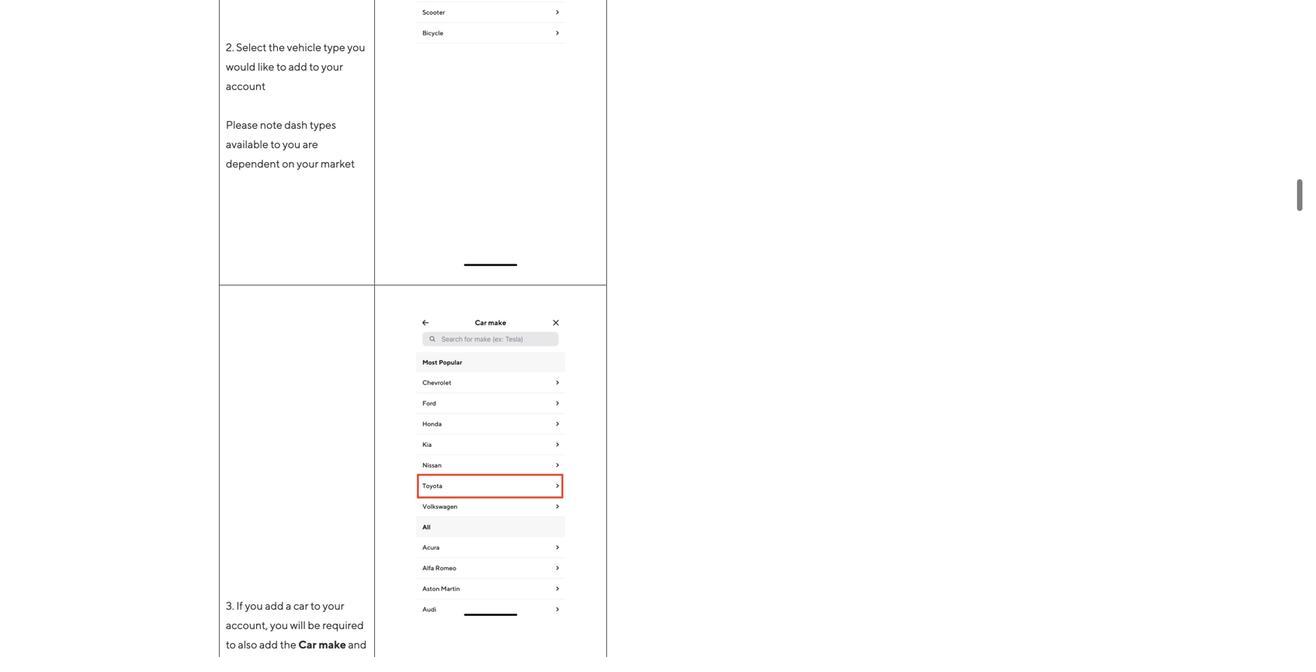 Task type: describe. For each thing, give the bounding box(es) containing it.
car
[[299, 631, 317, 644]]

also
[[238, 631, 257, 644]]

market
[[321, 150, 355, 163]]

3. if
[[226, 592, 243, 605]]

please note dash types available to you are dependent on your market
[[226, 111, 355, 163]]

the inside 3. if you add a car to your account, you will be required to also add the
[[280, 631, 297, 644]]

will
[[290, 612, 306, 624]]

to right like
[[277, 53, 287, 65]]

and
[[348, 631, 367, 644]]

available
[[226, 130, 269, 143]]

please
[[226, 111, 258, 124]]

like
[[258, 53, 275, 65]]

dependent
[[226, 150, 280, 163]]

vehicle
[[287, 33, 322, 46]]

on
[[282, 150, 295, 163]]

types
[[310, 111, 336, 124]]

account
[[226, 72, 266, 85]]

are
[[303, 130, 318, 143]]

2 vertical spatial add
[[259, 631, 278, 644]]

your inside 3. if you add a car to your account, you will be required to also add the
[[323, 592, 345, 605]]

required
[[323, 612, 364, 624]]

note
[[260, 111, 283, 124]]

to right car
[[311, 592, 321, 605]]

you left will
[[270, 612, 288, 624]]

car
[[294, 592, 309, 605]]

your for to
[[322, 53, 343, 65]]

2. select
[[226, 33, 267, 46]]

add inside the 2. select the vehicle type you would like to add to your account
[[289, 53, 307, 65]]

you right 3. if
[[245, 592, 263, 605]]

be
[[308, 612, 321, 624]]



Task type: vqa. For each thing, say whether or not it's contained in the screenshot.
middle add
yes



Task type: locate. For each thing, give the bounding box(es) containing it.
the left car
[[280, 631, 297, 644]]

the up like
[[269, 33, 285, 46]]

to
[[277, 53, 287, 65], [309, 53, 319, 65], [271, 130, 281, 143], [311, 592, 321, 605], [226, 631, 236, 644]]

2 vertical spatial your
[[323, 592, 345, 605]]

1 vertical spatial add
[[265, 592, 284, 605]]

your for on
[[297, 150, 319, 163]]

add
[[289, 53, 307, 65], [265, 592, 284, 605], [259, 631, 278, 644]]

0 vertical spatial the
[[269, 33, 285, 46]]

you
[[348, 33, 366, 46], [283, 130, 301, 143], [245, 592, 263, 605], [270, 612, 288, 624]]

your right on at the left
[[297, 150, 319, 163]]

dash
[[285, 111, 308, 124]]

you right the "type"
[[348, 33, 366, 46]]

the inside the 2. select the vehicle type you would like to add to your account
[[269, 33, 285, 46]]

your inside the 2. select the vehicle type you would like to add to your account
[[322, 53, 343, 65]]

the
[[269, 33, 285, 46], [280, 631, 297, 644]]

1 vertical spatial your
[[297, 150, 319, 163]]

add left the a at the bottom left
[[265, 592, 284, 605]]

you inside the 2. select the vehicle type you would like to add to your account
[[348, 33, 366, 46]]

you left are
[[283, 130, 301, 143]]

your down the "type"
[[322, 53, 343, 65]]

to down vehicle
[[309, 53, 319, 65]]

account,
[[226, 612, 268, 624]]

add right also
[[259, 631, 278, 644]]

type
[[324, 33, 345, 46]]

would
[[226, 53, 256, 65]]

to left also
[[226, 631, 236, 644]]

car make and
[[299, 631, 367, 644]]

make
[[319, 631, 346, 644]]

0 vertical spatial your
[[322, 53, 343, 65]]

to inside please note dash types available to you are dependent on your market
[[271, 130, 281, 143]]

add down vehicle
[[289, 53, 307, 65]]

1 vertical spatial the
[[280, 631, 297, 644]]

3. if you add a car to your account, you will be required to also add the
[[226, 592, 364, 644]]

2. select the vehicle type you would like to add to your account
[[226, 33, 366, 85]]

your inside please note dash types available to you are dependent on your market
[[297, 150, 319, 163]]

your up required
[[323, 592, 345, 605]]

your
[[322, 53, 343, 65], [297, 150, 319, 163], [323, 592, 345, 605]]

a
[[286, 592, 292, 605]]

to down note
[[271, 130, 281, 143]]

0 vertical spatial add
[[289, 53, 307, 65]]

you inside please note dash types available to you are dependent on your market
[[283, 130, 301, 143]]



